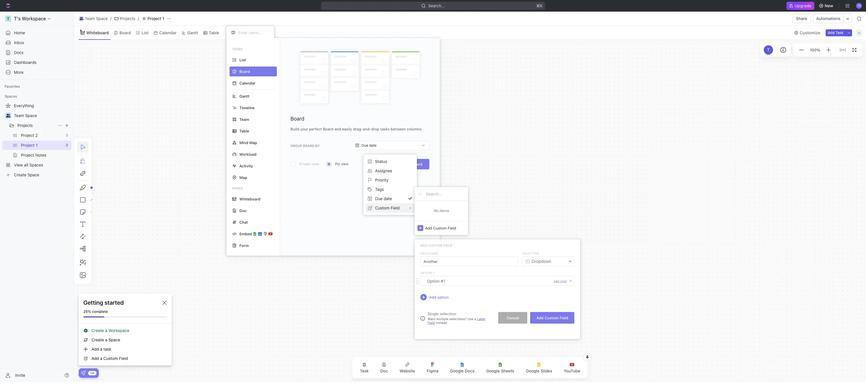Task type: describe. For each thing, give the bounding box(es) containing it.
a for workspace
[[105, 328, 107, 333]]

favorites button
[[2, 83, 22, 90]]

use
[[468, 317, 474, 321]]

2 / from the left
[[138, 16, 139, 21]]

new
[[825, 3, 834, 8]]

add task button
[[826, 29, 846, 36]]

automations
[[817, 16, 841, 21]]

25%
[[83, 310, 91, 314]]

1 horizontal spatial team space
[[85, 16, 108, 21]]

add option
[[429, 295, 449, 300]]

space inside 'sidebar' navigation
[[25, 113, 37, 118]]

label field
[[428, 317, 486, 325]]

0 vertical spatial space
[[96, 16, 108, 21]]

create a workspace
[[92, 328, 129, 333]]

custom field button
[[366, 203, 415, 213]]

cancel button
[[499, 312, 528, 324]]

add custom field inside button
[[537, 316, 569, 320]]

whiteboard link
[[85, 29, 109, 37]]

task
[[103, 347, 111, 352]]

name
[[430, 252, 439, 255]]

single
[[428, 312, 439, 316]]

assignee
[[375, 168, 392, 173]]

date for due date dropdown button
[[369, 143, 377, 148]]

figma button
[[422, 359, 443, 377]]

option
[[438, 295, 449, 300]]

i
[[422, 317, 423, 320]]

1 horizontal spatial projects link
[[113, 15, 137, 22]]

projects link inside 'tree'
[[17, 121, 55, 130]]

due for due date button
[[375, 196, 383, 201]]

project
[[148, 16, 161, 21]]

workload
[[240, 152, 257, 157]]

1 horizontal spatial team
[[85, 16, 95, 21]]

status
[[375, 159, 387, 164]]

selection
[[440, 312, 456, 316]]

onboarding checklist button image
[[81, 371, 86, 376]]

2 horizontal spatial space
[[108, 337, 120, 342]]

google sheets
[[486, 369, 514, 374]]

0 vertical spatial board
[[120, 30, 131, 35]]

2 vertical spatial board
[[412, 162, 423, 167]]

started
[[105, 299, 124, 306]]

getting started
[[83, 299, 124, 306]]

youtube button
[[559, 359, 585, 377]]

due date for due date button
[[375, 196, 392, 201]]

board link
[[118, 29, 131, 37]]

field name
[[421, 252, 439, 255]]

view button
[[226, 26, 245, 40]]

field type
[[523, 252, 539, 255]]

single selection
[[428, 312, 456, 316]]

2 horizontal spatial team
[[240, 117, 249, 122]]

google docs
[[450, 369, 475, 374]]

due date button
[[366, 194, 415, 203]]

inbox
[[14, 40, 24, 45]]

docs inside "google docs" button
[[465, 369, 475, 374]]

spaces
[[5, 94, 17, 99]]

slides
[[541, 369, 553, 374]]

onboarding checklist button element
[[81, 371, 86, 376]]

0 vertical spatial doc
[[240, 208, 247, 213]]

due for due date dropdown button
[[362, 143, 368, 148]]

chat
[[240, 220, 248, 225]]

dashboards link
[[2, 58, 72, 67]]

view
[[234, 30, 243, 35]]

Enter name... field
[[238, 30, 269, 35]]

1 for option 1
[[433, 271, 435, 275]]

tags
[[375, 187, 384, 192]]

a for task
[[100, 347, 102, 352]]

docs link
[[2, 48, 72, 57]]

label
[[477, 317, 486, 321]]

color
[[560, 279, 567, 283]]

custom inside button
[[545, 316, 559, 320]]

sheets
[[501, 369, 514, 374]]

add a custom field
[[92, 356, 128, 361]]

dropdown
[[532, 259, 551, 264]]

field inside label field
[[428, 321, 435, 325]]

1 horizontal spatial projects
[[120, 16, 135, 21]]

1 horizontal spatial list
[[240, 57, 246, 62]]

share button
[[793, 14, 811, 23]]

team space inside 'tree'
[[14, 113, 37, 118]]

100%
[[810, 48, 821, 52]]

task button
[[355, 359, 374, 377]]

due date for due date dropdown button
[[362, 143, 377, 148]]

100% button
[[809, 46, 822, 53]]

upgrade
[[795, 3, 812, 8]]

close image
[[162, 301, 167, 305]]

customize button
[[793, 29, 822, 37]]

due date button
[[351, 141, 430, 150]]

google for google docs
[[450, 369, 464, 374]]

1 vertical spatial table
[[240, 129, 249, 133]]

1/4
[[90, 371, 94, 375]]

inbox link
[[2, 38, 72, 47]]

team inside 'sidebar' navigation
[[14, 113, 24, 118]]

Enter name... text field
[[421, 257, 518, 266]]

25% complete
[[83, 310, 108, 314]]

add custom field inside dropdown button
[[425, 226, 456, 230]]

sidebar navigation
[[0, 12, 74, 382]]

tree inside 'sidebar' navigation
[[2, 101, 72, 180]]

invite
[[15, 373, 25, 378]]

create a space
[[92, 337, 120, 342]]

docs inside docs link
[[14, 50, 24, 55]]

calendar link
[[158, 29, 177, 37]]

option
[[421, 271, 432, 275]]

activity
[[240, 164, 253, 168]]



Task type: locate. For each thing, give the bounding box(es) containing it.
due date inside dropdown button
[[362, 143, 377, 148]]

list down project 1 link
[[142, 30, 149, 35]]

group
[[291, 144, 302, 148]]

no
[[434, 208, 439, 213]]

0 horizontal spatial projects
[[17, 123, 33, 128]]

tree containing team space
[[2, 101, 72, 180]]

a for space
[[105, 337, 107, 342]]

map down activity in the left of the page
[[240, 175, 247, 180]]

add inside dropdown button
[[425, 226, 432, 230]]

1 horizontal spatial gantt
[[240, 94, 250, 98]]

gantt
[[187, 30, 198, 35], [240, 94, 250, 98]]

0 horizontal spatial list
[[142, 30, 149, 35]]

0 horizontal spatial doc
[[240, 208, 247, 213]]

gantt up timeline
[[240, 94, 250, 98]]

date up the status
[[369, 143, 377, 148]]

date inside dropdown button
[[369, 143, 377, 148]]

0 horizontal spatial task
[[360, 369, 369, 374]]

0 horizontal spatial team space
[[14, 113, 37, 118]]

due date up the status
[[362, 143, 377, 148]]

getting
[[83, 299, 103, 306]]

priority
[[375, 178, 389, 183]]

projects link
[[113, 15, 137, 22], [17, 121, 55, 130]]

cancel
[[507, 316, 519, 320]]

due inside button
[[375, 196, 383, 201]]

team right user group icon
[[85, 16, 95, 21]]

0 horizontal spatial calendar
[[159, 30, 177, 35]]

1 vertical spatial calendar
[[240, 81, 256, 85]]

1 horizontal spatial due
[[375, 196, 383, 201]]

automations button
[[814, 14, 844, 23]]

3 google from the left
[[526, 369, 540, 374]]

calendar down 'project 1'
[[159, 30, 177, 35]]

1 right project
[[162, 16, 164, 21]]

a for custom
[[100, 356, 102, 361]]

doc inside "button"
[[381, 369, 388, 374]]

0 horizontal spatial whiteboard
[[86, 30, 109, 35]]

2 create from the top
[[92, 337, 104, 342]]

1 vertical spatial list
[[240, 57, 246, 62]]

1 horizontal spatial board
[[291, 116, 305, 122]]

1 vertical spatial team space link
[[14, 111, 70, 120]]

customize
[[800, 30, 821, 35]]

0 vertical spatial gantt
[[187, 30, 198, 35]]

1 horizontal spatial doc
[[381, 369, 388, 374]]

whiteboard
[[86, 30, 109, 35], [240, 197, 261, 201]]

whiteboard up chat
[[240, 197, 261, 201]]

figma
[[427, 369, 439, 374]]

2 google from the left
[[486, 369, 500, 374]]

1 vertical spatial whiteboard
[[240, 197, 261, 201]]

add task
[[828, 30, 844, 35]]

0 vertical spatial task
[[836, 30, 844, 35]]

0 vertical spatial date
[[369, 143, 377, 148]]

add color
[[554, 279, 567, 283]]

0 horizontal spatial team space link
[[14, 111, 70, 120]]

custom
[[375, 205, 390, 210], [433, 226, 447, 230], [428, 244, 443, 247], [545, 316, 559, 320], [103, 356, 118, 361]]

field inside button
[[560, 316, 569, 320]]

0 vertical spatial create
[[92, 328, 104, 333]]

add custom field button
[[415, 221, 468, 235]]

0 vertical spatial team space link
[[78, 15, 109, 22]]

1 horizontal spatial whiteboard
[[240, 197, 261, 201]]

google left slides
[[526, 369, 540, 374]]

2 horizontal spatial google
[[526, 369, 540, 374]]

board
[[303, 144, 314, 148]]

create for create a space
[[92, 337, 104, 342]]

0 vertical spatial list
[[142, 30, 149, 35]]

2 horizontal spatial board
[[412, 162, 423, 167]]

0 vertical spatial calendar
[[159, 30, 177, 35]]

group board by:
[[291, 144, 320, 148]]

list down the view
[[240, 57, 246, 62]]

a up task
[[105, 337, 107, 342]]

1 vertical spatial map
[[240, 175, 247, 180]]

table right gantt link
[[209, 30, 219, 35]]

google slides
[[526, 369, 553, 374]]

no items
[[434, 208, 449, 213]]

1 vertical spatial doc
[[381, 369, 388, 374]]

0 vertical spatial table
[[209, 30, 219, 35]]

tree
[[2, 101, 72, 180]]

0 vertical spatial team space
[[85, 16, 108, 21]]

project 1
[[148, 16, 164, 21]]

a down add a task
[[100, 356, 102, 361]]

view button
[[226, 29, 245, 37]]

embed
[[240, 232, 252, 236]]

board
[[120, 30, 131, 35], [291, 116, 305, 122], [412, 162, 423, 167]]

map
[[249, 140, 257, 145], [240, 175, 247, 180]]

instead.
[[435, 321, 448, 325]]

0 horizontal spatial 1
[[162, 16, 164, 21]]

1 / from the left
[[110, 16, 112, 21]]

want multiple selections? use a
[[428, 317, 477, 321]]

home
[[14, 30, 25, 35]]

1 vertical spatial add custom field
[[421, 244, 453, 247]]

a up create a space on the bottom left of the page
[[105, 328, 107, 333]]

1 vertical spatial 1
[[433, 271, 435, 275]]

mind
[[240, 140, 248, 145]]

doc
[[240, 208, 247, 213], [381, 369, 388, 374]]

date for due date button
[[384, 196, 392, 201]]

0 horizontal spatial table
[[209, 30, 219, 35]]

Search... text field
[[426, 190, 465, 198]]

user group image
[[6, 114, 10, 117]]

0 horizontal spatial space
[[25, 113, 37, 118]]

task down automations button
[[836, 30, 844, 35]]

2 vertical spatial space
[[108, 337, 120, 342]]

due inside dropdown button
[[362, 143, 368, 148]]

add color button
[[554, 279, 567, 283]]

0 vertical spatial whiteboard
[[86, 30, 109, 35]]

google for google sheets
[[486, 369, 500, 374]]

team right user group image
[[14, 113, 24, 118]]

home link
[[2, 28, 72, 37]]

team space right user group image
[[14, 113, 37, 118]]

workspace
[[108, 328, 129, 333]]

a left task
[[100, 347, 102, 352]]

doc right task button
[[381, 369, 388, 374]]

space right user group image
[[25, 113, 37, 118]]

date inside button
[[384, 196, 392, 201]]

task left doc "button"
[[360, 369, 369, 374]]

0 horizontal spatial date
[[369, 143, 377, 148]]

1 vertical spatial due
[[375, 196, 383, 201]]

gantt left table link
[[187, 30, 198, 35]]

table link
[[208, 29, 219, 37]]

by:
[[315, 144, 320, 148]]

team space link
[[78, 15, 109, 22], [14, 111, 70, 120]]

Option name... text field
[[427, 276, 551, 286]]

0 vertical spatial projects link
[[113, 15, 137, 22]]

gantt link
[[186, 29, 198, 37]]

complete
[[92, 310, 108, 314]]

date up custom field
[[384, 196, 392, 201]]

project 1 link
[[140, 15, 166, 22]]

/
[[110, 16, 112, 21], [138, 16, 139, 21]]

create for create a workspace
[[92, 328, 104, 333]]

1 horizontal spatial calendar
[[240, 81, 256, 85]]

map right mind
[[249, 140, 257, 145]]

space down "create a workspace"
[[108, 337, 120, 342]]

table up mind
[[240, 129, 249, 133]]

team space
[[85, 16, 108, 21], [14, 113, 37, 118]]

0 horizontal spatial google
[[450, 369, 464, 374]]

calendar up timeline
[[240, 81, 256, 85]]

team space up whiteboard link
[[85, 16, 108, 21]]

doc button
[[376, 359, 393, 377]]

1 horizontal spatial team space link
[[78, 15, 109, 22]]

0 horizontal spatial gantt
[[187, 30, 198, 35]]

t
[[768, 47, 770, 52]]

1 vertical spatial board
[[291, 116, 305, 122]]

upgrade link
[[787, 2, 815, 10]]

search...
[[428, 3, 445, 8]]

1 vertical spatial projects link
[[17, 121, 55, 130]]

0 vertical spatial add custom field
[[425, 226, 456, 230]]

1 for project 1
[[162, 16, 164, 21]]

1 vertical spatial gantt
[[240, 94, 250, 98]]

0 horizontal spatial board
[[120, 30, 131, 35]]

timeline
[[240, 105, 255, 110]]

create
[[92, 328, 104, 333], [92, 337, 104, 342]]

dashboards
[[14, 60, 37, 65]]

list inside list link
[[142, 30, 149, 35]]

0 vertical spatial due
[[362, 143, 368, 148]]

whiteboard left board link
[[86, 30, 109, 35]]

add board
[[404, 162, 423, 167]]

due date up custom field
[[375, 196, 392, 201]]

assignee button
[[366, 166, 415, 176]]

favorites
[[5, 84, 20, 89]]

1 vertical spatial task
[[360, 369, 369, 374]]

1 horizontal spatial date
[[384, 196, 392, 201]]

1 horizontal spatial map
[[249, 140, 257, 145]]

google sheets button
[[482, 359, 519, 377]]

list link
[[140, 29, 149, 37]]

1
[[162, 16, 164, 21], [433, 271, 435, 275]]

1 horizontal spatial google
[[486, 369, 500, 374]]

1 horizontal spatial table
[[240, 129, 249, 133]]

google for google slides
[[526, 369, 540, 374]]

type
[[532, 252, 539, 255]]

1 vertical spatial team space
[[14, 113, 37, 118]]

1 horizontal spatial docs
[[465, 369, 475, 374]]

1 horizontal spatial space
[[96, 16, 108, 21]]

items
[[440, 208, 449, 213]]

0 vertical spatial due date
[[362, 143, 377, 148]]

0 vertical spatial docs
[[14, 50, 24, 55]]

1 vertical spatial projects
[[17, 123, 33, 128]]

1 vertical spatial space
[[25, 113, 37, 118]]

0 vertical spatial 1
[[162, 16, 164, 21]]

google left sheets
[[486, 369, 500, 374]]

team down timeline
[[240, 117, 249, 122]]

due date inside button
[[375, 196, 392, 201]]

option 1
[[421, 271, 435, 275]]

projects inside 'sidebar' navigation
[[17, 123, 33, 128]]

add custom field button
[[531, 312, 575, 324]]

new button
[[817, 1, 837, 10]]

google slides button
[[521, 359, 557, 377]]

1 vertical spatial due date
[[375, 196, 392, 201]]

a right use
[[475, 317, 476, 321]]

space up whiteboard link
[[96, 16, 108, 21]]

doc up chat
[[240, 208, 247, 213]]

custom field
[[375, 205, 400, 210]]

google right figma
[[450, 369, 464, 374]]

status button
[[366, 157, 415, 166]]

1 google from the left
[[450, 369, 464, 374]]

1 horizontal spatial task
[[836, 30, 844, 35]]

0 vertical spatial projects
[[120, 16, 135, 21]]

2 vertical spatial add custom field
[[537, 316, 569, 320]]

due date
[[362, 143, 377, 148], [375, 196, 392, 201]]

date
[[369, 143, 377, 148], [384, 196, 392, 201]]

add a task
[[92, 347, 111, 352]]

1 vertical spatial docs
[[465, 369, 475, 374]]

0 horizontal spatial docs
[[14, 50, 24, 55]]

1 right option
[[433, 271, 435, 275]]

0 horizontal spatial due
[[362, 143, 368, 148]]

docs
[[14, 50, 24, 55], [465, 369, 475, 374]]

1 vertical spatial date
[[384, 196, 392, 201]]

field
[[391, 205, 400, 210], [448, 226, 456, 230], [444, 244, 453, 247], [421, 252, 429, 255], [523, 252, 531, 255], [560, 316, 569, 320], [428, 321, 435, 325], [119, 356, 128, 361]]

user group image
[[80, 17, 83, 20]]

1 horizontal spatial /
[[138, 16, 139, 21]]

create up create a space on the bottom left of the page
[[92, 328, 104, 333]]

0 horizontal spatial /
[[110, 16, 112, 21]]

0 horizontal spatial team
[[14, 113, 24, 118]]

create up add a task
[[92, 337, 104, 342]]

priority button
[[366, 176, 415, 185]]

1 create from the top
[[92, 328, 104, 333]]

want
[[428, 317, 436, 321]]

1 horizontal spatial 1
[[433, 271, 435, 275]]

0 horizontal spatial map
[[240, 175, 247, 180]]

0 horizontal spatial projects link
[[17, 121, 55, 130]]

1 vertical spatial create
[[92, 337, 104, 342]]

0 vertical spatial map
[[249, 140, 257, 145]]

youtube
[[564, 369, 581, 374]]



Task type: vqa. For each thing, say whether or not it's contained in the screenshot.
Add Board at the top left
yes



